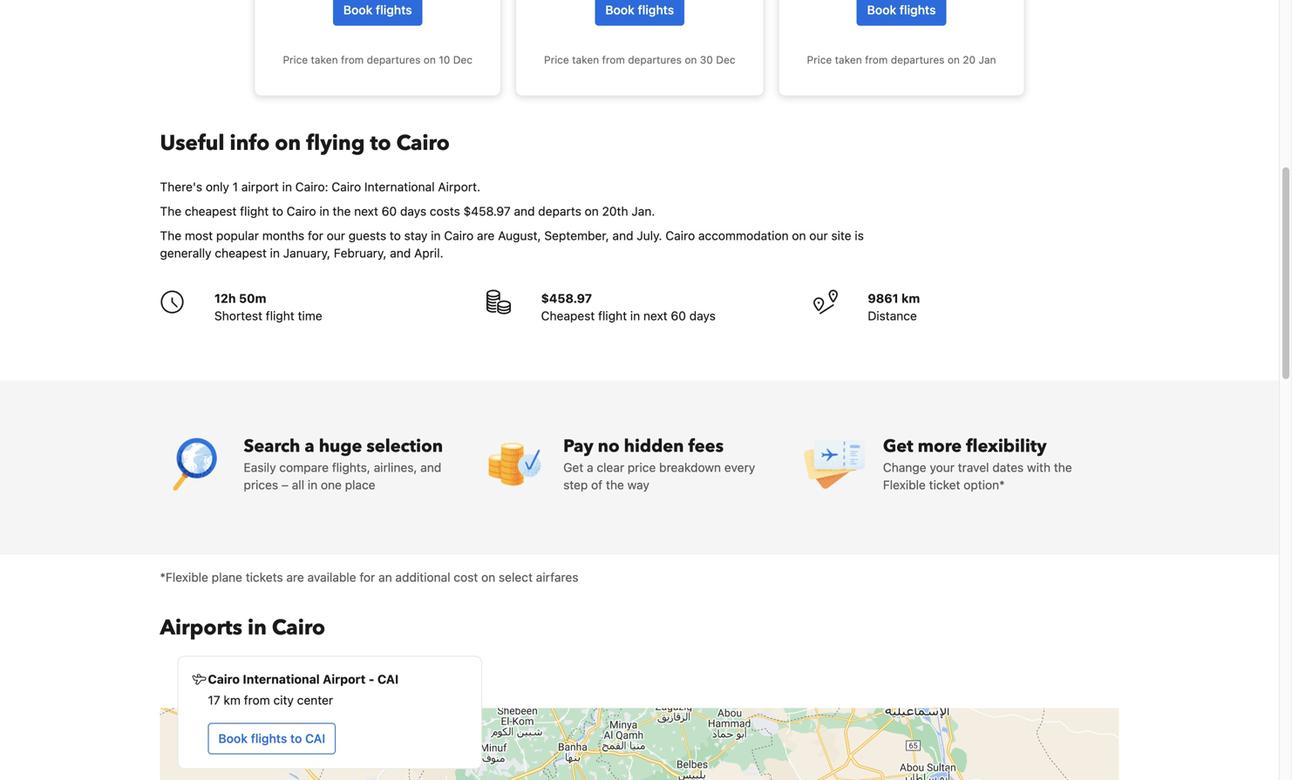 Task type: vqa. For each thing, say whether or not it's contained in the screenshot.


Task type: locate. For each thing, give the bounding box(es) containing it.
1 horizontal spatial book flights
[[606, 3, 674, 17]]

generally
[[160, 246, 212, 260]]

0 vertical spatial days
[[400, 204, 427, 219]]

pay no hidden fees get a clear price breakdown every step of the way
[[564, 435, 756, 492]]

1 vertical spatial get
[[564, 461, 584, 475]]

1 taken from the left
[[311, 54, 338, 66]]

cai
[[378, 673, 399, 687], [305, 732, 326, 746]]

1 vertical spatial next
[[644, 309, 668, 323]]

1 vertical spatial cheapest
[[215, 246, 267, 260]]

our left site
[[810, 229, 828, 243]]

the
[[333, 204, 351, 219], [1054, 461, 1073, 475], [606, 478, 624, 492]]

0 horizontal spatial cai
[[305, 732, 326, 746]]

km
[[902, 291, 921, 306], [224, 694, 241, 708]]

2 our from the left
[[810, 229, 828, 243]]

book flights up price taken from departures on 20 jan
[[868, 3, 936, 17]]

1 vertical spatial $458.97
[[541, 291, 592, 306]]

travel
[[958, 461, 990, 475]]

cheapest
[[185, 204, 237, 219], [215, 246, 267, 260]]

in up april.
[[431, 229, 441, 243]]

international up the cheapest flight to cairo in the next 60 days costs $458.97 and departs on 20th jan.
[[365, 180, 435, 194]]

1 horizontal spatial cai
[[378, 673, 399, 687]]

book up price taken from departures on 30 dec
[[606, 3, 635, 17]]

2 book flights from the left
[[606, 3, 674, 17]]

the down clear
[[606, 478, 624, 492]]

60
[[382, 204, 397, 219], [671, 309, 686, 323]]

on left 20
[[948, 54, 960, 66]]

departures left 10
[[367, 54, 421, 66]]

2 taken from the left
[[572, 54, 599, 66]]

0 vertical spatial the
[[160, 204, 182, 219]]

no
[[598, 435, 620, 459]]

cairo:
[[295, 180, 329, 194]]

2 horizontal spatial price
[[807, 54, 832, 66]]

2 horizontal spatial taken
[[835, 54, 862, 66]]

1 vertical spatial km
[[224, 694, 241, 708]]

taken for price taken from departures on 30 dec
[[572, 54, 599, 66]]

our
[[327, 229, 345, 243], [810, 229, 828, 243]]

0 horizontal spatial km
[[224, 694, 241, 708]]

0 vertical spatial $458.97
[[464, 204, 511, 219]]

2 the from the top
[[160, 229, 182, 243]]

2 horizontal spatial book flights
[[868, 3, 936, 17]]

get inside get more flexibility change your travel dates with the flexible ticket option*
[[884, 435, 914, 459]]

dec
[[453, 54, 473, 66], [716, 54, 736, 66]]

in inside $458.97 cheapest flight in next 60 days
[[631, 309, 640, 323]]

book flights up price taken from departures on 30 dec
[[606, 3, 674, 17]]

airlines,
[[374, 461, 417, 475]]

flight
[[240, 204, 269, 219], [266, 309, 295, 323], [598, 309, 627, 323]]

0 vertical spatial cai
[[378, 673, 399, 687]]

your
[[930, 461, 955, 475]]

on left site
[[792, 229, 806, 243]]

and inside 'search a huge selection easily compare flights, airlines, and prices – all in one place'
[[421, 461, 442, 475]]

flight for cheapest
[[240, 204, 269, 219]]

book flights
[[344, 3, 412, 17], [606, 3, 674, 17], [868, 3, 936, 17]]

1 vertical spatial 60
[[671, 309, 686, 323]]

1 vertical spatial a
[[587, 461, 594, 475]]

the inside get more flexibility change your travel dates with the flexible ticket option*
[[1054, 461, 1073, 475]]

get up step
[[564, 461, 584, 475]]

0 horizontal spatial a
[[305, 435, 315, 459]]

2 horizontal spatial the
[[1054, 461, 1073, 475]]

book flights to cai link
[[208, 724, 336, 755]]

guests
[[349, 229, 387, 243]]

dec right 10
[[453, 54, 473, 66]]

in right cheapest
[[631, 309, 640, 323]]

2 book flights link from the left
[[595, 0, 685, 26]]

0 vertical spatial get
[[884, 435, 914, 459]]

0 vertical spatial next
[[354, 204, 379, 219]]

dec for price taken from departures on 30 dec
[[716, 54, 736, 66]]

to left stay
[[390, 229, 401, 243]]

airports
[[160, 614, 243, 643]]

cairo right july.
[[666, 229, 695, 243]]

are right tickets
[[286, 571, 304, 585]]

from
[[341, 54, 364, 66], [602, 54, 625, 66], [865, 54, 888, 66], [244, 694, 270, 708]]

book flights for 20
[[868, 3, 936, 17]]

taken for price taken from departures on 10 dec
[[311, 54, 338, 66]]

plane
[[212, 571, 243, 585]]

2 horizontal spatial departures
[[891, 54, 945, 66]]

popular
[[216, 229, 259, 243]]

flight left time on the top left
[[266, 309, 295, 323]]

huge
[[319, 435, 362, 459]]

0 horizontal spatial taken
[[311, 54, 338, 66]]

flight inside 12h 50m shortest flight time
[[266, 309, 295, 323]]

$458.97 up cheapest
[[541, 291, 592, 306]]

0 horizontal spatial international
[[243, 673, 320, 687]]

–
[[282, 478, 289, 492]]

1 horizontal spatial international
[[365, 180, 435, 194]]

1 horizontal spatial next
[[644, 309, 668, 323]]

airports in cairo
[[160, 614, 325, 643]]

flight inside $458.97 cheapest flight in next 60 days
[[598, 309, 627, 323]]

departures left 20
[[891, 54, 945, 66]]

map region
[[160, 709, 1120, 781]]

0 vertical spatial are
[[477, 229, 495, 243]]

fees
[[689, 435, 724, 459]]

-
[[369, 673, 375, 687]]

on left 10
[[424, 54, 436, 66]]

in down there's only 1 airport in cairo: cairo international airport.
[[320, 204, 330, 219]]

with
[[1028, 461, 1051, 475]]

is
[[855, 229, 864, 243]]

1 price from the left
[[283, 54, 308, 66]]

1 horizontal spatial our
[[810, 229, 828, 243]]

12h
[[215, 291, 236, 306]]

1 horizontal spatial 60
[[671, 309, 686, 323]]

for up january,
[[308, 229, 324, 243]]

book flights for 30
[[606, 3, 674, 17]]

$458.97
[[464, 204, 511, 219], [541, 291, 592, 306]]

book
[[344, 3, 373, 17], [606, 3, 635, 17], [868, 3, 897, 17], [219, 732, 248, 746]]

book flights link up price taken from departures on 10 dec
[[333, 0, 423, 26]]

0 horizontal spatial book flights
[[344, 3, 412, 17]]

flexibility
[[967, 435, 1047, 459]]

cairo down costs at the left top of the page
[[444, 229, 474, 243]]

0 horizontal spatial dec
[[453, 54, 473, 66]]

cheapest down popular
[[215, 246, 267, 260]]

0 horizontal spatial get
[[564, 461, 584, 475]]

1 the from the top
[[160, 204, 182, 219]]

0 horizontal spatial departures
[[367, 54, 421, 66]]

12h 50m shortest flight time
[[215, 291, 322, 323]]

1 vertical spatial days
[[690, 309, 716, 323]]

a
[[305, 435, 315, 459], [587, 461, 594, 475]]

taken for price taken from departures on 20 jan
[[835, 54, 862, 66]]

airport
[[323, 673, 366, 687]]

cairo up 17
[[208, 673, 240, 687]]

0 vertical spatial international
[[365, 180, 435, 194]]

search a huge selection easily compare flights, airlines, and prices – all in one place
[[244, 435, 443, 492]]

3 taken from the left
[[835, 54, 862, 66]]

0 vertical spatial the
[[333, 204, 351, 219]]

1 vertical spatial for
[[360, 571, 375, 585]]

prices
[[244, 478, 278, 492]]

international
[[365, 180, 435, 194], [243, 673, 320, 687]]

1 book flights link from the left
[[333, 0, 423, 26]]

the for the most popular months for our guests to stay in cairo are august, september, and july.
[[160, 229, 182, 243]]

1 horizontal spatial for
[[360, 571, 375, 585]]

cai down center
[[305, 732, 326, 746]]

0 horizontal spatial $458.97
[[464, 204, 511, 219]]

flights up price taken from departures on 30 dec
[[638, 3, 674, 17]]

2 dec from the left
[[716, 54, 736, 66]]

1 horizontal spatial taken
[[572, 54, 599, 66]]

2 vertical spatial the
[[606, 478, 624, 492]]

departures for 10
[[367, 54, 421, 66]]

$458.97 down airport.
[[464, 204, 511, 219]]

dec right 30
[[716, 54, 736, 66]]

a up compare
[[305, 435, 315, 459]]

more
[[918, 435, 962, 459]]

0 vertical spatial 60
[[382, 204, 397, 219]]

flying
[[306, 129, 365, 158]]

clear
[[597, 461, 625, 475]]

book for price taken from departures on 20 jan
[[868, 3, 897, 17]]

in down the months
[[270, 246, 280, 260]]

get
[[884, 435, 914, 459], [564, 461, 584, 475]]

get inside pay no hidden fees get a clear price breakdown every step of the way
[[564, 461, 584, 475]]

from for price taken from departures on 10 dec
[[341, 54, 364, 66]]

book flights up price taken from departures on 10 dec
[[344, 3, 412, 17]]

a up of
[[587, 461, 594, 475]]

1 horizontal spatial days
[[690, 309, 716, 323]]

in inside 'search a huge selection easily compare flights, airlines, and prices – all in one place'
[[308, 478, 318, 492]]

book up price taken from departures on 10 dec
[[344, 3, 373, 17]]

and down selection
[[421, 461, 442, 475]]

1 vertical spatial are
[[286, 571, 304, 585]]

departures for 30
[[628, 54, 682, 66]]

all
[[292, 478, 304, 492]]

0 vertical spatial cheapest
[[185, 204, 237, 219]]

for left the an
[[360, 571, 375, 585]]

and inside the cairo accommodation on our site is generally cheapest in january, february, and april.
[[390, 246, 411, 260]]

breakdown
[[660, 461, 721, 475]]

and down the most popular months for our guests to stay in cairo are august, september, and july. in the top of the page
[[390, 246, 411, 260]]

for
[[308, 229, 324, 243], [360, 571, 375, 585]]

9861
[[868, 291, 899, 306]]

0 vertical spatial km
[[902, 291, 921, 306]]

flights up price taken from departures on 10 dec
[[376, 3, 412, 17]]

flights,
[[332, 461, 371, 475]]

on left 20th
[[585, 204, 599, 219]]

to
[[370, 129, 391, 158], [272, 204, 283, 219], [390, 229, 401, 243], [290, 732, 302, 746]]

and
[[514, 204, 535, 219], [613, 229, 634, 243], [390, 246, 411, 260], [421, 461, 442, 475]]

*flexible plane tickets are available for an additional cost on select airfares
[[160, 571, 579, 585]]

2 horizontal spatial book flights link
[[857, 0, 947, 26]]

flights up price taken from departures on 20 jan
[[900, 3, 936, 17]]

1 horizontal spatial price
[[544, 54, 569, 66]]

1 horizontal spatial the
[[606, 478, 624, 492]]

1 dec from the left
[[453, 54, 473, 66]]

flight down airport
[[240, 204, 269, 219]]

the down there's only 1 airport in cairo: cairo international airport.
[[333, 204, 351, 219]]

1 vertical spatial the
[[1054, 461, 1073, 475]]

price for price taken from departures on 10 dec
[[283, 54, 308, 66]]

book flights link up price taken from departures on 30 dec
[[595, 0, 685, 26]]

1 book flights from the left
[[344, 3, 412, 17]]

the down there's
[[160, 204, 182, 219]]

km right 17
[[224, 694, 241, 708]]

1 horizontal spatial book flights link
[[595, 0, 685, 26]]

3 book flights from the left
[[868, 3, 936, 17]]

taken
[[311, 54, 338, 66], [572, 54, 599, 66], [835, 54, 862, 66]]

book flights link for 10
[[333, 0, 423, 26]]

book flights link for 30
[[595, 0, 685, 26]]

1 horizontal spatial get
[[884, 435, 914, 459]]

$458.97 inside $458.97 cheapest flight in next 60 days
[[541, 291, 592, 306]]

cairo down cairo:
[[287, 204, 316, 219]]

departs
[[538, 204, 582, 219]]

cai right "-"
[[378, 673, 399, 687]]

flight for cheapest
[[598, 309, 627, 323]]

book flights link up price taken from departures on 20 jan
[[857, 0, 947, 26]]

1 departures from the left
[[367, 54, 421, 66]]

1 horizontal spatial dec
[[716, 54, 736, 66]]

1 vertical spatial international
[[243, 673, 320, 687]]

0 vertical spatial a
[[305, 435, 315, 459]]

1 our from the left
[[327, 229, 345, 243]]

departures left 30
[[628, 54, 682, 66]]

in inside the cairo accommodation on our site is generally cheapest in january, february, and april.
[[270, 246, 280, 260]]

a inside 'search a huge selection easily compare flights, airlines, and prices – all in one place'
[[305, 435, 315, 459]]

1 horizontal spatial km
[[902, 291, 921, 306]]

months
[[262, 229, 305, 243]]

book flights link
[[333, 0, 423, 26], [595, 0, 685, 26], [857, 0, 947, 26]]

days inside $458.97 cheapest flight in next 60 days
[[690, 309, 716, 323]]

get up "change"
[[884, 435, 914, 459]]

the
[[160, 204, 182, 219], [160, 229, 182, 243]]

cairo inside the cairo accommodation on our site is generally cheapest in january, february, and april.
[[666, 229, 695, 243]]

our up february,
[[327, 229, 345, 243]]

2 departures from the left
[[628, 54, 682, 66]]

search
[[244, 435, 300, 459]]

1 horizontal spatial $458.97
[[541, 291, 592, 306]]

1 horizontal spatial a
[[587, 461, 594, 475]]

are left august,
[[477, 229, 495, 243]]

select
[[499, 571, 533, 585]]

17
[[208, 694, 220, 708]]

0 horizontal spatial price
[[283, 54, 308, 66]]

option*
[[964, 478, 1005, 492]]

0 horizontal spatial our
[[327, 229, 345, 243]]

the up generally
[[160, 229, 182, 243]]

flight right cheapest
[[598, 309, 627, 323]]

book up price taken from departures on 20 jan
[[868, 3, 897, 17]]

1 vertical spatial the
[[160, 229, 182, 243]]

0 horizontal spatial for
[[308, 229, 324, 243]]

0 horizontal spatial book flights link
[[333, 0, 423, 26]]

cairo
[[397, 129, 450, 158], [332, 180, 361, 194], [287, 204, 316, 219], [444, 229, 474, 243], [666, 229, 695, 243], [272, 614, 325, 643], [208, 673, 240, 687]]

3 book flights link from the left
[[857, 0, 947, 26]]

the right with
[[1054, 461, 1073, 475]]

compare
[[279, 461, 329, 475]]

2 price from the left
[[544, 54, 569, 66]]

3 price from the left
[[807, 54, 832, 66]]

next down july.
[[644, 309, 668, 323]]

km up distance
[[902, 291, 921, 306]]

0 horizontal spatial are
[[286, 571, 304, 585]]

international up city
[[243, 673, 320, 687]]

3 departures from the left
[[891, 54, 945, 66]]

1 horizontal spatial departures
[[628, 54, 682, 66]]

to down city
[[290, 732, 302, 746]]

in down tickets
[[248, 614, 267, 643]]

60 inside $458.97 cheapest flight in next 60 days
[[671, 309, 686, 323]]

0 vertical spatial for
[[308, 229, 324, 243]]

february,
[[334, 246, 387, 260]]

next up guests
[[354, 204, 379, 219]]

cheapest down only
[[185, 204, 237, 219]]

departures
[[367, 54, 421, 66], [628, 54, 682, 66], [891, 54, 945, 66]]

days
[[400, 204, 427, 219], [690, 309, 716, 323]]

the for the cheapest flight to cairo in the next 60 days costs $458.97 and departs on 20th jan.
[[160, 204, 182, 219]]

in right 'all'
[[308, 478, 318, 492]]

book flights link for 20
[[857, 0, 947, 26]]

tickets
[[246, 571, 283, 585]]

50m
[[239, 291, 266, 306]]

a inside pay no hidden fees get a clear price breakdown every step of the way
[[587, 461, 594, 475]]



Task type: describe. For each thing, give the bounding box(es) containing it.
on right cost
[[482, 571, 496, 585]]

september,
[[545, 229, 609, 243]]

and down 20th
[[613, 229, 634, 243]]

1
[[233, 180, 238, 194]]

useful info on flying to cairo
[[160, 129, 450, 158]]

cairo down available
[[272, 614, 325, 643]]

1 vertical spatial cai
[[305, 732, 326, 746]]

airport
[[242, 180, 279, 194]]

august,
[[498, 229, 541, 243]]

center
[[297, 694, 333, 708]]

cai inside cairo international airport - cai 17 km from city center
[[378, 673, 399, 687]]

and up august,
[[514, 204, 535, 219]]

book down 17
[[219, 732, 248, 746]]

flights for 20
[[900, 3, 936, 17]]

0 horizontal spatial the
[[333, 204, 351, 219]]

useful
[[160, 129, 225, 158]]

flights for 10
[[376, 3, 412, 17]]

cost
[[454, 571, 478, 585]]

price taken from departures on 10 dec
[[283, 54, 473, 66]]

there's
[[160, 180, 203, 194]]

from inside cairo international airport - cai 17 km from city center
[[244, 694, 270, 708]]

1 horizontal spatial are
[[477, 229, 495, 243]]

ticket
[[930, 478, 961, 492]]

from for price taken from departures on 30 dec
[[602, 54, 625, 66]]

change
[[884, 461, 927, 475]]

july.
[[637, 229, 663, 243]]

cheapest inside the cairo accommodation on our site is generally cheapest in january, february, and april.
[[215, 246, 267, 260]]

price for price taken from departures on 30 dec
[[544, 54, 569, 66]]

every
[[725, 461, 756, 475]]

april.
[[414, 246, 444, 260]]

one
[[321, 478, 342, 492]]

next inside $458.97 cheapest flight in next 60 days
[[644, 309, 668, 323]]

the cheapest flight to cairo in the next 60 days costs $458.97 and departs on 20th jan.
[[160, 204, 655, 219]]

0 horizontal spatial days
[[400, 204, 427, 219]]

site
[[832, 229, 852, 243]]

30
[[700, 54, 713, 66]]

on inside the cairo accommodation on our site is generally cheapest in january, february, and april.
[[792, 229, 806, 243]]

only
[[206, 180, 229, 194]]

accommodation
[[699, 229, 789, 243]]

price for price taken from departures on 20 jan
[[807, 54, 832, 66]]

cairo inside cairo international airport - cai 17 km from city center
[[208, 673, 240, 687]]

price taken from departures on 30 dec
[[544, 54, 736, 66]]

10
[[439, 54, 450, 66]]

stay
[[404, 229, 428, 243]]

from for price taken from departures on 20 jan
[[865, 54, 888, 66]]

january,
[[283, 246, 331, 260]]

flights for 30
[[638, 3, 674, 17]]

$458.97 cheapest flight in next 60 days
[[541, 291, 716, 323]]

way
[[628, 478, 650, 492]]

airfares
[[536, 571, 579, 585]]

time
[[298, 309, 322, 323]]

international inside cairo international airport - cai 17 km from city center
[[243, 673, 320, 687]]

price taken from departures on 20 jan
[[807, 54, 997, 66]]

selection
[[367, 435, 443, 459]]

price
[[628, 461, 656, 475]]

place
[[345, 478, 376, 492]]

jan.
[[632, 204, 655, 219]]

departures for 20
[[891, 54, 945, 66]]

city
[[274, 694, 294, 708]]

9861 km distance
[[868, 291, 921, 323]]

0 horizontal spatial next
[[354, 204, 379, 219]]

in left cairo:
[[282, 180, 292, 194]]

20th
[[602, 204, 629, 219]]

airport.
[[438, 180, 481, 194]]

hidden
[[624, 435, 684, 459]]

flexible
[[884, 478, 926, 492]]

cairo international airport - cai 17 km from city center
[[208, 673, 399, 708]]

km inside 9861 km distance
[[902, 291, 921, 306]]

*flexible
[[160, 571, 208, 585]]

cairo up airport.
[[397, 129, 450, 158]]

20
[[963, 54, 976, 66]]

there's only 1 airport in cairo: cairo international airport.
[[160, 180, 481, 194]]

an
[[379, 571, 392, 585]]

the inside pay no hidden fees get a clear price breakdown every step of the way
[[606, 478, 624, 492]]

book for price taken from departures on 10 dec
[[344, 3, 373, 17]]

flights down city
[[251, 732, 287, 746]]

shortest
[[215, 309, 263, 323]]

get more flexibility change your travel dates with the flexible ticket option*
[[884, 435, 1073, 492]]

dec for price taken from departures on 10 dec
[[453, 54, 473, 66]]

on left 30
[[685, 54, 697, 66]]

cairo right cairo:
[[332, 180, 361, 194]]

step
[[564, 478, 588, 492]]

0 horizontal spatial 60
[[382, 204, 397, 219]]

to up the months
[[272, 204, 283, 219]]

cairo accommodation on our site is generally cheapest in january, february, and april.
[[160, 229, 864, 260]]

jan
[[979, 54, 997, 66]]

easily
[[244, 461, 276, 475]]

info
[[230, 129, 270, 158]]

of
[[592, 478, 603, 492]]

book flights for 10
[[344, 3, 412, 17]]

cheapest
[[541, 309, 595, 323]]

costs
[[430, 204, 460, 219]]

book for price taken from departures on 30 dec
[[606, 3, 635, 17]]

additional
[[396, 571, 451, 585]]

km inside cairo international airport - cai 17 km from city center
[[224, 694, 241, 708]]

pay
[[564, 435, 594, 459]]

distance
[[868, 309, 918, 323]]

to right the flying at the left of the page
[[370, 129, 391, 158]]

book flights to cai
[[219, 732, 326, 746]]

our inside the cairo accommodation on our site is generally cheapest in january, february, and april.
[[810, 229, 828, 243]]

on right info
[[275, 129, 301, 158]]

dates
[[993, 461, 1024, 475]]



